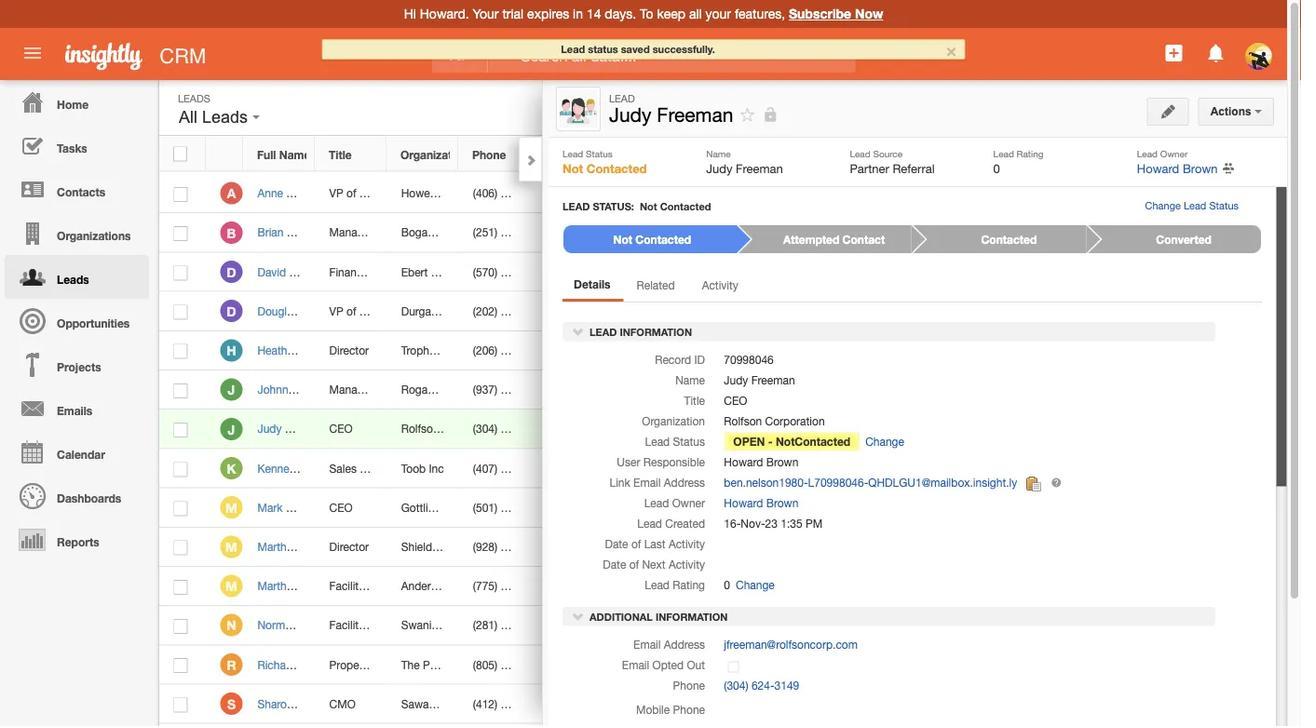 Task type: locate. For each thing, give the bounding box(es) containing it.
record id
[[655, 354, 705, 367]]

0 horizontal spatial not
[[563, 161, 584, 176]]

2 16-nov-23 1:35 pm cell from the top
[[675, 214, 838, 253]]

import for import / export
[[1015, 219, 1055, 231]]

durgan and sons cell
[[387, 292, 488, 332]]

0 horizontal spatial inc
[[429, 462, 444, 475]]

1 row from the top
[[159, 137, 1002, 172]]

Search all data.... text field
[[489, 39, 856, 73]]

1 j row from the top
[[159, 371, 1003, 410]]

23 inside k row
[[730, 462, 743, 475]]

7 open - notcontacted cell from the top
[[603, 567, 729, 607]]

pm inside b row
[[771, 226, 788, 239]]

1 j link from the top
[[220, 379, 243, 401]]

16- down out
[[689, 698, 706, 711]]

facility for m
[[329, 580, 364, 593]]

howard brown link for j
[[852, 423, 927, 436]]

2 facility manager cell from the top
[[315, 607, 412, 646]]

1:35
[[746, 187, 767, 200], [746, 226, 767, 239], [746, 305, 767, 318], [746, 344, 767, 357], [746, 383, 767, 396], [746, 423, 767, 436], [746, 462, 767, 475], [746, 501, 767, 514], [781, 518, 803, 531], [746, 541, 767, 554], [746, 580, 767, 593], [746, 619, 767, 632], [746, 659, 767, 672], [746, 698, 767, 711]]

closed - disqualified cell
[[603, 174, 731, 214], [603, 214, 731, 253], [603, 450, 731, 489], [603, 646, 731, 685]]

ceo cell
[[315, 410, 387, 450], [315, 489, 387, 528]]

successfully.
[[653, 43, 715, 55]]

rolfson down '70998046'
[[724, 415, 763, 428]]

- up link email address
[[665, 462, 669, 475]]

4 disqualified from the top
[[672, 659, 731, 672]]

facility up property
[[329, 619, 364, 632]]

howard brown inside m row
[[852, 501, 927, 514]]

0 vertical spatial and
[[431, 265, 450, 279]]

- for jfreeman@rolfsoncorp.com
[[651, 423, 655, 436]]

2 vp of sales cell from the top
[[315, 292, 387, 332]]

rogahn, gleason and farrell cell
[[387, 371, 543, 410]]

4 closed - disqualified cell from the top
[[603, 646, 731, 685]]

open - notcontacted down the lead information
[[617, 344, 729, 357]]

douglas
[[258, 305, 299, 318]]

of
[[347, 187, 356, 200], [347, 305, 356, 318], [632, 538, 641, 551], [630, 559, 639, 572]]

phone down out
[[673, 680, 705, 693]]

23 for (937) 360-8462
[[730, 383, 743, 396]]

1:35 inside b row
[[746, 226, 767, 239]]

sanders
[[300, 344, 342, 357]]

624- for (304) 624-3149 jfreeman@rolfsoncorp.com
[[501, 423, 524, 436]]

llc inside "cell"
[[473, 187, 493, 200]]

tasks link
[[5, 124, 149, 168]]

None checkbox
[[174, 266, 188, 281], [174, 344, 188, 359], [174, 384, 188, 399], [174, 462, 188, 477], [174, 502, 188, 517], [174, 541, 188, 556], [174, 580, 188, 595], [174, 659, 188, 674], [174, 266, 188, 281], [174, 344, 188, 359], [174, 384, 188, 399], [174, 462, 188, 477], [174, 502, 188, 517], [174, 541, 188, 556], [174, 580, 188, 595], [174, 659, 188, 674]]

related link
[[625, 273, 687, 301]]

0 vertical spatial 624-
[[501, 423, 524, 436]]

(304) down jfreeman@rolfsoncorp.com link
[[724, 680, 749, 693]]

sales down "judy freeman ceo"
[[329, 462, 357, 475]]

nov- inside b row
[[706, 226, 730, 239]]

bwhite@boganinc.com cell
[[531, 214, 659, 253]]

1 horizontal spatial 624-
[[752, 680, 775, 693]]

16- up lead status: not contacted
[[689, 187, 706, 200]]

howard brown cell
[[838, 292, 927, 332], [838, 646, 927, 685]]

bradley
[[296, 541, 334, 554]]

0 horizontal spatial change link
[[731, 577, 775, 595]]

facility inside m row
[[329, 580, 364, 593]]

2 ceo cell from the top
[[315, 489, 387, 528]]

(304) down (937)
[[473, 423, 498, 436]]

(251) 735-5824 cell
[[459, 214, 549, 253]]

0 vertical spatial email address
[[544, 148, 621, 161]]

16- down link email address
[[689, 501, 706, 514]]

1 horizontal spatial rating
[[1017, 148, 1044, 159]]

1 horizontal spatial owner
[[880, 148, 915, 161]]

16-nov-23 1:35 pm for bwhite@boganinc.com
[[689, 226, 788, 239]]

16- down id at the right of page
[[689, 383, 706, 396]]

0 horizontal spatial status
[[586, 148, 613, 159]]

2 m link from the top
[[220, 536, 243, 559]]

2 j from the top
[[228, 422, 235, 437]]

ben.nelson1980-l70998046-qhdlgu1@mailbox.insight.ly
[[724, 477, 1018, 490]]

0 vertical spatial 0
[[994, 161, 1001, 176]]

judy freeman
[[609, 103, 734, 126], [724, 374, 795, 387]]

- up lead status: not contacted
[[665, 187, 669, 200]]

matthews
[[289, 265, 338, 279]]

1 vertical spatial address
[[664, 477, 705, 490]]

partner
[[850, 161, 890, 176]]

23 inside n row
[[730, 619, 743, 632]]

vp of sales cell down finance
[[315, 292, 387, 332]]

16- up out
[[689, 619, 706, 632]]

closed - disqualified cell up the mobile phone
[[603, 646, 731, 685]]

m up n link
[[226, 579, 237, 595]]

the padberg company
[[401, 659, 517, 672]]

open - notcontacted inside d row
[[617, 305, 729, 318]]

disqualified up the mobile phone
[[672, 659, 731, 672]]

rolfson inside cell
[[401, 423, 439, 436]]

title up vp of sales
[[329, 148, 352, 161]]

follow image for (202) 168-3484
[[924, 303, 942, 321]]

closed - disqualified down lead status: not contacted
[[617, 226, 731, 239]]

lead image
[[560, 90, 597, 128]]

3 closed - disqualified cell from the top
[[603, 450, 731, 489]]

open - notcontacted cell for mbradley@shieldsgigot.com
[[603, 528, 729, 567]]

follow image inside b row
[[924, 225, 942, 243]]

2 horizontal spatial owner
[[1161, 148, 1188, 159]]

733-
[[501, 501, 524, 514]]

0 horizontal spatial name
[[279, 148, 311, 161]]

- inside k row
[[665, 462, 669, 475]]

1 vertical spatial facility
[[329, 619, 364, 632]]

pm inside k row
[[771, 462, 788, 475]]

brian white
[[258, 226, 315, 239]]

3149 down jfreeman@rolfsoncorp.com link
[[775, 680, 800, 693]]

&
[[441, 541, 448, 554]]

all link
[[432, 40, 488, 73]]

jfreeman@rolfsoncorp.com up user
[[545, 423, 679, 436]]

s
[[227, 697, 236, 713]]

organization up howe-blanda llc "cell"
[[401, 148, 469, 161]]

12 16-nov-23 1:35 pm cell from the top
[[675, 646, 838, 685]]

nov- inside s row
[[706, 698, 730, 711]]

closed inside a row
[[617, 187, 662, 200]]

5 follow image from the top
[[924, 697, 942, 714]]

change link up ben.nelson1980-l70998046-qhdlgu1@mailbox.insight.ly
[[860, 433, 905, 452]]

mbradley@shieldsgigot.com cell
[[531, 528, 686, 567]]

16- for (202) 168-3484
[[689, 305, 706, 318]]

toob
[[401, 462, 426, 475]]

2 howard brown cell from the top
[[838, 646, 927, 685]]

howard brown inside b row
[[852, 226, 927, 239]]

organizations
[[57, 229, 131, 242]]

3484
[[524, 305, 549, 318]]

0 vertical spatial status
[[586, 148, 613, 159]]

0 horizontal spatial 624-
[[501, 423, 524, 436]]

/
[[1058, 219, 1062, 231]]

howard down partner
[[852, 187, 891, 200]]

email address inside row
[[544, 148, 621, 161]]

jwheeler@rgf.com cell
[[531, 371, 634, 410]]

- for sharon.little@sawayn.com
[[651, 698, 655, 711]]

6 open - notcontacted cell from the top
[[603, 528, 729, 567]]

0 horizontal spatial owner
[[673, 497, 705, 510]]

d for douglas baker vp of sales
[[227, 304, 236, 319]]

k link
[[220, 458, 243, 480]]

1 horizontal spatial rolfson corporation
[[724, 415, 825, 428]]

jfreeman@rolfsoncorp.com up "(304) 624-3149"
[[724, 639, 858, 652]]

- for mbradley@shieldsgigot.com
[[651, 541, 655, 554]]

status up responsible in the bottom of the page
[[673, 436, 705, 449]]

0 vertical spatial lead created
[[688, 148, 760, 161]]

address inside row
[[577, 148, 621, 161]]

- up email opted out
[[651, 619, 655, 632]]

open for mcarroll@gsd.com
[[617, 501, 648, 514]]

nov- for (304) 624-3149
[[706, 423, 730, 436]]

23 inside h "row"
[[730, 344, 743, 357]]

b
[[227, 225, 236, 241]]

responsible
[[644, 456, 705, 469]]

nov- for (775) 616-7387
[[706, 580, 730, 593]]

follow image
[[924, 343, 942, 361], [924, 421, 942, 439], [924, 500, 942, 518], [924, 618, 942, 636], [924, 697, 942, 714]]

16-nov-23 1:35 pm for mhudson@andersoninc.com
[[689, 580, 788, 593]]

inc inside m row
[[453, 580, 468, 593]]

4 closed from the top
[[617, 659, 662, 672]]

9 16-nov-23 1:35 pm cell from the top
[[675, 528, 838, 567]]

8 16-nov-23 1:35 pm cell from the top
[[675, 489, 838, 528]]

organization up lead status
[[642, 415, 705, 428]]

(928) 565468 cell
[[459, 528, 538, 567]]

manager for k
[[360, 462, 404, 475]]

open - notcontacted down opted in the bottom of the page
[[617, 698, 729, 711]]

mhudson@andersoninc.com
[[545, 580, 688, 593]]

facility manager cell for m
[[315, 567, 412, 607]]

0 vertical spatial information
[[620, 326, 692, 338]]

howard brown link
[[1138, 161, 1218, 176], [852, 187, 927, 200], [852, 226, 927, 239], [852, 423, 927, 436], [724, 497, 799, 510], [852, 501, 927, 514], [852, 619, 927, 632]]

cmo
[[329, 698, 356, 711]]

brown inside b row
[[894, 226, 927, 239]]

(206) 645-7995 cell
[[459, 332, 549, 371]]

open - notcontacted down next
[[617, 580, 729, 593]]

16-nov-23 1:35 pm inside b row
[[689, 226, 788, 239]]

howard brown inside d row
[[852, 305, 927, 318]]

0 vertical spatial organization
[[401, 148, 469, 161]]

2 d from the top
[[227, 304, 236, 319]]

d link down the b
[[220, 261, 243, 283]]

hsanders@trophygroup.com cell
[[531, 332, 686, 371]]

director right finance
[[372, 265, 412, 279]]

1 m link from the top
[[220, 497, 243, 519]]

and
[[431, 265, 450, 279], [441, 305, 459, 318], [491, 383, 510, 396]]

closed - disqualified inside a row
[[617, 187, 731, 200]]

1 d from the top
[[227, 265, 236, 280]]

howard right attempted
[[852, 226, 891, 239]]

(304) for (304) 624-3149 jfreeman@rolfsoncorp.com
[[473, 423, 498, 436]]

0 horizontal spatial organization
[[401, 148, 469, 161]]

disqualified inside a row
[[672, 187, 731, 200]]

jfreeman@rolfsoncorp.com
[[545, 423, 679, 436], [724, 639, 858, 652]]

6 16-nov-23 1:35 pm cell from the top
[[675, 410, 838, 450]]

1 vertical spatial sons
[[463, 305, 488, 318]]

finance director cell
[[315, 253, 412, 292]]

0 vertical spatial m
[[226, 501, 237, 516]]

1 vertical spatial d link
[[220, 300, 243, 323]]

notcontacted down link email address
[[658, 501, 729, 514]]

chevron right image
[[525, 154, 538, 167]]

douglas baker vp of sales
[[258, 305, 387, 318]]

1 vertical spatial 624-
[[752, 680, 775, 693]]

- for bwhite@boganinc.com
[[665, 226, 669, 239]]

1 howard brown cell from the top
[[838, 292, 927, 332]]

0 vertical spatial director cell
[[315, 332, 387, 371]]

pm for kbailey@toobinc.com
[[771, 462, 788, 475]]

m link left martha bradley link
[[220, 536, 243, 559]]

howard brown link for b
[[852, 226, 927, 239]]

bailey
[[302, 462, 333, 475]]

follow image
[[739, 106, 757, 124], [924, 186, 942, 203], [924, 225, 942, 243], [924, 264, 942, 282], [924, 303, 942, 321], [924, 382, 942, 400], [924, 461, 942, 478], [924, 539, 942, 557], [924, 579, 942, 596], [924, 657, 942, 675]]

recent
[[1047, 295, 1090, 308]]

16- up activity link
[[689, 226, 706, 239]]

facility manager cell
[[315, 567, 412, 607], [315, 607, 412, 646]]

16- down lead status
[[689, 462, 706, 475]]

1 vertical spatial (304)
[[724, 680, 749, 693]]

16- inside k row
[[689, 462, 706, 475]]

5 16-nov-23 1:35 pm cell from the top
[[675, 371, 838, 410]]

cmo cell
[[315, 685, 387, 725]]

shields & gigot cell
[[387, 528, 479, 567]]

ceo
[[724, 395, 748, 408], [329, 423, 353, 436], [329, 501, 353, 514]]

rating for lead rating
[[673, 579, 705, 592]]

manager inside k row
[[360, 462, 404, 475]]

1 horizontal spatial not
[[614, 233, 633, 246]]

the padberg company cell
[[387, 646, 517, 685]]

2 disqualified from the top
[[672, 226, 731, 239]]

manager cell
[[315, 214, 387, 253], [315, 371, 387, 410]]

open - notcontacted for jwheeler@rgf.com
[[617, 383, 729, 396]]

16-nov-23 1:35 pm
[[689, 187, 788, 200], [689, 226, 788, 239], [689, 305, 788, 318], [689, 344, 788, 357], [689, 383, 788, 396], [689, 423, 788, 436], [689, 462, 788, 475], [689, 501, 788, 514], [724, 518, 823, 531], [689, 541, 788, 554], [689, 580, 788, 593], [689, 619, 788, 632], [689, 659, 788, 672], [689, 698, 788, 711]]

howard brown link for a
[[852, 187, 927, 200]]

(304) 624-3149 link
[[724, 680, 800, 693]]

disqualified for r
[[672, 659, 731, 672]]

16-nov-23 1:35 pm inside k row
[[689, 462, 788, 475]]

open for mhudson@andersoninc.com
[[617, 580, 648, 593]]

1 vertical spatial ceo cell
[[315, 489, 387, 528]]

2 vertical spatial activity
[[669, 559, 705, 572]]

16-nov-23 1:35 pm cell for sharon.little@sawayn.com
[[675, 685, 838, 725]]

crm
[[160, 44, 206, 68]]

8 open - notcontacted cell from the top
[[603, 607, 729, 646]]

disqualified inside r row
[[672, 659, 731, 672]]

2 closed - disqualified from the top
[[617, 226, 731, 239]]

3 m link from the top
[[220, 575, 243, 598]]

1 vertical spatial information
[[656, 611, 728, 623]]

1 d row from the top
[[159, 253, 1003, 292]]

facility inside n row
[[329, 619, 364, 632]]

follow image for j
[[924, 421, 942, 439]]

1 vertical spatial change
[[866, 436, 905, 449]]

rating inside lead rating 0
[[1017, 148, 1044, 159]]

1:35 inside a row
[[746, 187, 767, 200]]

navigation containing home
[[0, 80, 149, 562]]

m for mark carroll
[[226, 501, 237, 516]]

change for change lead status
[[1146, 200, 1181, 212]]

16-nov-23 1:35 pm cell
[[675, 174, 838, 214], [675, 214, 838, 253], [675, 292, 838, 332], [675, 332, 838, 371], [675, 371, 838, 410], [675, 410, 838, 450], [675, 450, 838, 489], [675, 489, 838, 528], [675, 528, 838, 567], [675, 567, 838, 607], [675, 607, 838, 646], [675, 646, 838, 685], [675, 685, 838, 725]]

0 vertical spatial m link
[[220, 497, 243, 519]]

projects
[[57, 361, 101, 374]]

howard down ben.nelson1980-l70998046-qhdlgu1@mailbox.insight.ly
[[852, 501, 891, 514]]

activity right last
[[669, 538, 705, 551]]

chevron down image down the mhudson@andersoninc.com cell
[[572, 610, 585, 623]]

23 for (805) 715-0369
[[730, 659, 743, 672]]

nov- for (251) 735-5824
[[706, 226, 730, 239]]

23 for (501) 733-1738
[[730, 501, 743, 514]]

0 vertical spatial sons
[[453, 265, 479, 279]]

5 open - notcontacted cell from the top
[[603, 489, 729, 528]]

16- for (206) 645-7995
[[689, 344, 706, 357]]

trophy group cell
[[387, 332, 470, 371]]

1 vertical spatial ceo
[[329, 423, 353, 436]]

4 closed - disqualified from the top
[[617, 659, 731, 672]]

property manager cell
[[315, 646, 419, 685]]

follow image for (775) 616-7387
[[924, 579, 942, 596]]

home link
[[5, 80, 149, 124]]

1 vertical spatial manager cell
[[315, 371, 387, 410]]

1:35 inside s row
[[746, 698, 767, 711]]

0 horizontal spatial rolfson corporation
[[401, 423, 502, 436]]

j link down h
[[220, 379, 243, 401]]

(281) 863-2433 cell
[[459, 607, 549, 646]]

16-nov-23 1:35 pm cell for hsanders@trophygroup.com
[[675, 332, 838, 371]]

- for mhudson@andersoninc.com
[[651, 580, 655, 593]]

date down mbradley@shieldsgigot.com
[[603, 559, 627, 572]]

1:35 inside r row
[[746, 659, 767, 672]]

3 disqualified from the top
[[672, 462, 731, 475]]

1 horizontal spatial organization
[[642, 415, 705, 428]]

llc inside s row
[[444, 698, 465, 711]]

(412) 250-9270 cell
[[459, 685, 549, 725]]

13 16-nov-23 1:35 pm cell from the top
[[675, 685, 838, 725]]

not
[[563, 161, 584, 176], [640, 200, 658, 212], [614, 233, 633, 246]]

1 vertical spatial status
[[1210, 200, 1239, 212]]

0 horizontal spatial jfreeman@rolfsoncorp.com
[[545, 423, 679, 436]]

manager down shields in the bottom of the page
[[368, 580, 412, 593]]

norma kennedy link
[[258, 619, 348, 632]]

import down imports
[[1088, 322, 1120, 335]]

llc inside cell
[[463, 619, 484, 632]]

4 16-nov-23 1:35 pm cell from the top
[[675, 332, 838, 371]]

0 horizontal spatial email address
[[544, 148, 621, 161]]

manager cell down sanders
[[315, 371, 387, 410]]

pm for mbradley@shieldsgigot.com
[[771, 541, 788, 554]]

pm for jfreeman@rolfsoncorp.com
[[771, 423, 788, 436]]

row group containing a
[[159, 174, 1003, 727]]

days.
[[605, 6, 637, 21]]

subscribe
[[789, 6, 852, 21]]

r row
[[159, 646, 1003, 685]]

phone for organization phone
[[472, 148, 506, 161]]

3 16-nov-23 1:35 pm cell from the top
[[675, 292, 838, 332]]

nov- inside n row
[[706, 619, 730, 632]]

1 horizontal spatial created
[[717, 148, 760, 161]]

6906
[[524, 462, 549, 475]]

and right durgan
[[441, 305, 459, 318]]

anderson inc cell
[[387, 567, 468, 607]]

facility manager cell for n
[[315, 607, 412, 646]]

0 vertical spatial address
[[577, 148, 621, 161]]

toob inc cell
[[387, 450, 459, 489]]

title down id at the right of page
[[685, 395, 705, 408]]

1 vertical spatial inc
[[453, 580, 468, 593]]

3 m row from the top
[[159, 567, 1003, 607]]

- inside r row
[[665, 659, 669, 672]]

vp of sales cell up white
[[315, 174, 387, 214]]

owner down link email address
[[673, 497, 705, 510]]

23 for (206) 645-7995
[[730, 344, 743, 357]]

open up next
[[617, 541, 648, 554]]

0 vertical spatial not
[[563, 161, 584, 176]]

all inside button
[[179, 108, 198, 127]]

2 vertical spatial change
[[736, 579, 775, 592]]

3149 for (304) 624-3149 jfreeman@rolfsoncorp.com
[[524, 423, 549, 436]]

(928)
[[473, 541, 498, 554]]

email
[[544, 148, 574, 161], [634, 477, 661, 490], [634, 639, 661, 652], [622, 659, 650, 672]]

j link for judy
[[220, 418, 243, 441]]

follow image for (937) 360-8462
[[924, 382, 942, 400]]

nov- inside r row
[[706, 659, 730, 672]]

follow image inside r row
[[924, 657, 942, 675]]

director down "douglas baker vp of sales"
[[329, 344, 369, 357]]

chevron down image
[[572, 325, 585, 338], [572, 610, 585, 623]]

16- for (775) 616-7387
[[689, 580, 706, 593]]

3 m from the top
[[226, 579, 237, 595]]

lead owner down link email address
[[645, 497, 705, 510]]

company
[[469, 659, 517, 672]]

0 vertical spatial change link
[[860, 433, 905, 452]]

2 follow image from the top
[[924, 421, 942, 439]]

howard brown cell for r
[[838, 646, 927, 685]]

judy
[[609, 103, 652, 126], [707, 161, 733, 176], [724, 374, 749, 387], [258, 423, 282, 436]]

None checkbox
[[173, 147, 187, 162], [174, 187, 188, 202], [174, 227, 188, 241], [174, 305, 188, 320], [174, 423, 188, 438], [174, 620, 188, 635], [174, 698, 188, 713], [173, 147, 187, 162], [174, 187, 188, 202], [174, 227, 188, 241], [174, 305, 188, 320], [174, 423, 188, 438], [174, 620, 188, 635], [174, 698, 188, 713]]

9 open - notcontacted cell from the top
[[603, 685, 729, 725]]

2 vertical spatial phone
[[673, 703, 705, 716]]

rolfson corporation cell
[[387, 410, 502, 450]]

ben.nelson1980-
[[724, 477, 809, 490]]

4 follow image from the top
[[924, 618, 942, 636]]

follow image inside j 'row'
[[924, 421, 942, 439]]

howard for howard brown link for a
[[852, 187, 891, 200]]

information for record id
[[620, 326, 692, 338]]

9270
[[524, 698, 549, 711]]

howe-blanda llc cell
[[387, 174, 493, 214]]

import
[[1015, 219, 1055, 231], [1031, 246, 1064, 259], [1088, 322, 1120, 335]]

howard brown inside a row
[[852, 187, 927, 200]]

1 facility manager cell from the top
[[315, 567, 412, 607]]

2 horizontal spatial status
[[1210, 200, 1239, 212]]

16- for (412) 250-9270
[[689, 698, 706, 711]]

change link up jfreeman@rolfsoncorp.com link
[[731, 577, 775, 595]]

notcontacted down the lead information
[[658, 344, 729, 357]]

owner
[[880, 148, 915, 161], [1161, 148, 1188, 159], [673, 497, 705, 510]]

2 vertical spatial and
[[491, 383, 510, 396]]

16-nov-23 1:35 pm inside s row
[[689, 698, 788, 711]]

facility for n
[[329, 619, 364, 632]]

vp of sales cell for d
[[315, 292, 387, 332]]

16- left '70998046'
[[689, 344, 706, 357]]

rating left the bin
[[1017, 148, 1044, 159]]

follow image inside m row
[[924, 500, 942, 518]]

j up k link
[[228, 422, 235, 437]]

open down hsanders@trophygroup.com
[[617, 383, 648, 396]]

2 d link from the top
[[220, 300, 243, 323]]

change lead status
[[1146, 200, 1239, 212]]

0 vertical spatial all
[[451, 49, 465, 63]]

j row
[[159, 371, 1003, 410], [159, 410, 1003, 450]]

d for david matthews finance director
[[227, 265, 236, 280]]

ebert and sons cell
[[387, 253, 479, 292]]

j link up k link
[[220, 418, 243, 441]]

16-nov-23 1:35 pm for jwheeler@rgf.com
[[689, 383, 788, 396]]

cell
[[531, 174, 603, 214], [531, 253, 603, 292], [603, 253, 675, 292], [675, 253, 838, 292], [838, 253, 910, 292], [956, 253, 1003, 292], [531, 292, 603, 332], [838, 332, 910, 371], [838, 371, 910, 410], [956, 371, 1003, 410], [159, 410, 206, 450], [956, 410, 1003, 450], [838, 450, 910, 489], [387, 489, 459, 528], [956, 489, 1003, 528], [838, 528, 910, 567], [956, 528, 1003, 567], [838, 567, 910, 607], [956, 567, 1003, 607], [531, 607, 603, 646], [956, 646, 1003, 685], [838, 685, 910, 725], [956, 685, 1003, 725], [159, 725, 206, 727], [206, 725, 243, 727], [243, 725, 315, 727], [315, 725, 387, 727], [387, 725, 459, 727], [459, 725, 531, 727], [531, 725, 603, 727], [603, 725, 675, 727], [675, 725, 838, 727], [838, 725, 910, 727], [910, 725, 956, 727], [956, 725, 1003, 727]]

3 closed - disqualified from the top
[[617, 462, 731, 475]]

l70998046-
[[809, 477, 869, 490]]

import / export
[[1015, 219, 1107, 231]]

- down hsanders@trophygroup.com
[[651, 383, 655, 396]]

ceo down '70998046'
[[724, 395, 748, 408]]

(937) 360-8462 jwheeler@rgf.com
[[473, 383, 634, 396]]

2 martha from the top
[[258, 580, 293, 593]]

d up h link
[[227, 304, 236, 319]]

1 horizontal spatial all
[[451, 49, 465, 63]]

manager inside r row
[[375, 659, 419, 672]]

details link
[[563, 273, 622, 299]]

howard inside a row
[[852, 187, 891, 200]]

16-nov-23 1:35 pm cell for kbailey@toobinc.com
[[675, 450, 838, 489]]

0 vertical spatial (304)
[[473, 423, 498, 436]]

closed - disqualified cell for a
[[603, 174, 731, 214]]

bogan-auer, inc. cell
[[387, 214, 485, 253]]

closed inside r row
[[617, 659, 662, 672]]

10 16-nov-23 1:35 pm cell from the top
[[675, 567, 838, 607]]

1 j from the top
[[228, 383, 235, 398]]

open - notcontacted down record
[[617, 383, 729, 396]]

2 vp from the top
[[329, 305, 344, 318]]

facility manager cell up norma kennedy facility manager
[[315, 567, 412, 607]]

1 follow image from the top
[[924, 343, 942, 361]]

1 vertical spatial rating
[[673, 579, 705, 592]]

16-nov-23 1:35 pm inside n row
[[689, 619, 788, 632]]

pm inside r row
[[771, 659, 788, 672]]

martha bradley link
[[258, 541, 343, 554]]

0 horizontal spatial rolfson
[[401, 423, 439, 436]]

1 vertical spatial chevron down image
[[572, 610, 585, 623]]

jfreeman@rolfsoncorp.com cell
[[531, 410, 679, 450]]

1 vertical spatial m link
[[220, 536, 243, 559]]

r link
[[220, 654, 243, 676]]

disqualified down name judy freeman
[[672, 187, 731, 200]]

status for lead status not contacted
[[586, 148, 613, 159]]

1 vertical spatial lead created
[[638, 518, 705, 531]]

manager inside m row
[[368, 580, 412, 593]]

import leads
[[1028, 246, 1097, 259]]

import left /
[[1015, 219, 1055, 231]]

(775)
[[473, 580, 498, 593]]

2 open - notcontacted cell from the top
[[603, 332, 729, 371]]

sales inside k row
[[329, 462, 357, 475]]

sales inside a row
[[360, 187, 387, 200]]

director up martha hudson facility manager
[[329, 541, 369, 554]]

pm inside s row
[[771, 698, 788, 711]]

d down the b
[[227, 265, 236, 280]]

status for lead status
[[673, 436, 705, 449]]

1 horizontal spatial lead owner
[[851, 148, 915, 161]]

- inside s row
[[651, 698, 655, 711]]

0 vertical spatial 3149
[[524, 423, 549, 436]]

2 vertical spatial import
[[1088, 322, 1120, 335]]

pm for mcarroll@gsd.com
[[771, 501, 788, 514]]

howard inside r row
[[852, 659, 891, 672]]

2 chevron down image from the top
[[572, 610, 585, 623]]

1 closed from the top
[[617, 187, 662, 200]]

1 m from the top
[[226, 501, 237, 516]]

navigation
[[0, 80, 149, 562]]

2 vertical spatial not
[[614, 233, 633, 246]]

owner down new
[[1161, 148, 1188, 159]]

2 director cell from the top
[[315, 528, 387, 567]]

closed inside k row
[[617, 462, 662, 475]]

2 m row from the top
[[159, 528, 1003, 567]]

1 vertical spatial d
[[227, 304, 236, 319]]

- down link email address
[[651, 501, 655, 514]]

3149 for (304) 624-3149
[[775, 680, 800, 693]]

judy freeman down '70998046'
[[724, 374, 795, 387]]

3149 inside j 'row'
[[524, 423, 549, 436]]

howard up ben.nelson1980-
[[724, 456, 764, 469]]

email address up opted in the bottom of the page
[[634, 639, 705, 652]]

3 closed from the top
[[617, 462, 662, 475]]

phone
[[472, 148, 506, 161], [673, 680, 705, 693], [673, 703, 705, 716]]

1 disqualified from the top
[[672, 187, 731, 200]]

ben.nelson1980-l70998046-qhdlgu1@mailbox.insight.ly link
[[724, 477, 1018, 490]]

1 vertical spatial row
[[159, 725, 1003, 727]]

0 vertical spatial manager cell
[[315, 214, 387, 253]]

3 follow image from the top
[[924, 500, 942, 518]]

pm for bwhite@boganinc.com
[[771, 226, 788, 239]]

information
[[620, 326, 692, 338], [656, 611, 728, 623]]

manager cell up finance
[[315, 214, 387, 253]]

1 vp from the top
[[329, 187, 344, 200]]

actions button
[[1199, 98, 1275, 126]]

closed - disqualified up lead status: not contacted
[[617, 187, 731, 200]]

1:35 for jfreeman@rolfsoncorp.com
[[746, 423, 767, 436]]

change link for open - notcontacted
[[860, 433, 905, 452]]

howard inside j 'row'
[[852, 423, 891, 436]]

kbailey@toobinc.com
[[545, 462, 652, 475]]

ceo right "carroll"
[[329, 501, 353, 514]]

bogan-auer, inc.
[[401, 226, 485, 239]]

not inside the lead status not contacted
[[563, 161, 584, 176]]

23 inside r row
[[730, 659, 743, 672]]

2 vertical spatial m
[[226, 579, 237, 595]]

0 vertical spatial created
[[717, 148, 760, 161]]

activity
[[702, 279, 739, 292], [669, 538, 705, 551], [669, 559, 705, 572]]

nov- inside d row
[[706, 305, 730, 318]]

manager inside n row
[[368, 619, 412, 632]]

nov- for (937) 360-8462
[[706, 383, 730, 396]]

1:35 inside k row
[[746, 462, 767, 475]]

2 vertical spatial llc
[[444, 698, 465, 711]]

open inside h "row"
[[617, 344, 648, 357]]

nov- for (206) 645-7995
[[706, 344, 730, 357]]

date left last
[[605, 538, 629, 551]]

shields & gigot (928) 565468 mbradley@shieldsgigot.com
[[401, 541, 686, 554]]

(304) 624-3149 cell
[[459, 410, 549, 450]]

status
[[586, 148, 613, 159], [1210, 200, 1239, 212], [673, 436, 705, 449]]

0 horizontal spatial corporation
[[443, 423, 502, 436]]

16-nov-23 1:35 pm for rkdiaz@padbergh.com
[[689, 659, 788, 672]]

inc left (775)
[[453, 580, 468, 593]]

2 facility from the top
[[329, 619, 364, 632]]

16- for (805) 715-0369
[[689, 659, 706, 672]]

jfreeman@rolfsoncorp.com link
[[724, 639, 858, 652]]

open - notcontacted inside s row
[[617, 698, 729, 711]]

lead inside lead rating 0
[[994, 148, 1015, 159]]

1 d link from the top
[[220, 261, 243, 283]]

0 vertical spatial jfreeman@rolfsoncorp.com
[[545, 423, 679, 436]]

(202) 168-3484
[[473, 305, 549, 318]]

notcontacted for hsanders@trophygroup.com
[[658, 344, 729, 357]]

1 chevron down image from the top
[[572, 325, 585, 338]]

row
[[159, 137, 1002, 172], [159, 725, 1003, 727]]

23
[[730, 187, 743, 200], [730, 226, 743, 239], [730, 305, 743, 318], [1072, 322, 1085, 335], [730, 344, 743, 357], [730, 383, 743, 396], [730, 423, 743, 436], [730, 462, 743, 475], [730, 501, 743, 514], [766, 518, 778, 531], [730, 541, 743, 554], [730, 580, 743, 593], [730, 619, 743, 632], [730, 659, 743, 672], [730, 698, 743, 711]]

4 open - notcontacted cell from the top
[[603, 410, 729, 450]]

chevron down image for record id
[[572, 325, 585, 338]]

1 vertical spatial and
[[441, 305, 459, 318]]

director cell up martha hudson facility manager
[[315, 528, 387, 567]]

jfreeman@rolfsoncorp.com inside j 'row'
[[545, 423, 679, 436]]

16- for (281) 863-2433
[[689, 619, 706, 632]]

0 vertical spatial inc
[[429, 462, 444, 475]]

address up out
[[664, 639, 705, 652]]

created up last
[[666, 518, 705, 531]]

contacts
[[57, 185, 105, 198]]

j link for johnny
[[220, 379, 243, 401]]

manager up the
[[368, 619, 412, 632]]

×
[[946, 38, 958, 61]]

1 horizontal spatial status
[[673, 436, 705, 449]]

0 horizontal spatial rating
[[673, 579, 705, 592]]

howard inside m row
[[852, 501, 891, 514]]

- inside h "row"
[[651, 344, 655, 357]]

closed for r
[[617, 659, 662, 672]]

3 open - notcontacted cell from the top
[[603, 371, 729, 410]]

0 vertical spatial j
[[228, 383, 235, 398]]

2 closed - disqualified cell from the top
[[603, 214, 731, 253]]

vp
[[329, 187, 344, 200], [329, 305, 344, 318]]

pm for jwheeler@rgf.com
[[771, 383, 788, 396]]

16- right opted in the bottom of the page
[[689, 659, 706, 672]]

sharon little link
[[258, 698, 330, 711]]

1 vertical spatial vp
[[329, 305, 344, 318]]

judy freeman ceo
[[258, 423, 353, 436]]

lead status not contacted
[[563, 148, 647, 176]]

1 horizontal spatial name
[[676, 374, 705, 387]]

martha hudson facility manager
[[258, 580, 412, 593]]

open - notcontacted cell
[[603, 292, 729, 332], [603, 332, 729, 371], [603, 371, 729, 410], [603, 410, 729, 450], [603, 489, 729, 528], [603, 528, 729, 567], [603, 567, 729, 607], [603, 607, 729, 646], [603, 685, 729, 725]]

follow image for n
[[924, 618, 942, 636]]

name down search this list... text field
[[707, 148, 731, 159]]

owner up the referral
[[880, 148, 915, 161]]

2 horizontal spatial name
[[707, 148, 731, 159]]

1 manager cell from the top
[[315, 214, 387, 253]]

1 closed - disqualified from the top
[[617, 187, 731, 200]]

closed - disqualified inside r row
[[617, 659, 731, 672]]

0 vertical spatial your
[[473, 6, 499, 21]]

vp of sales cell
[[315, 174, 387, 214], [315, 292, 387, 332]]

0 vertical spatial vp
[[329, 187, 344, 200]]

sales down finance director cell
[[360, 305, 387, 318]]

2 manager cell from the top
[[315, 371, 387, 410]]

2 j row from the top
[[159, 410, 1003, 450]]

(304)
[[473, 423, 498, 436], [724, 680, 749, 693]]

2 m from the top
[[226, 540, 237, 555]]

16- up additional information
[[689, 580, 706, 593]]

not contacted
[[614, 233, 692, 246]]

m row
[[159, 489, 1003, 528], [159, 528, 1003, 567], [159, 567, 1003, 607]]

2 j link from the top
[[220, 418, 243, 441]]

and right ebert
[[431, 265, 450, 279]]

rolfson down rogahn,
[[401, 423, 439, 436]]

d row
[[159, 253, 1003, 292], [159, 292, 1003, 332]]

1 director cell from the top
[[315, 332, 387, 371]]

closed - disqualified for a
[[617, 187, 731, 200]]

chevron down image for email address
[[572, 610, 585, 623]]

16- inside h "row"
[[689, 344, 706, 357]]

2 vertical spatial m link
[[220, 575, 243, 598]]

1 vp of sales cell from the top
[[315, 174, 387, 214]]

row group
[[159, 174, 1003, 727]]

1 vertical spatial import
[[1031, 246, 1064, 259]]

(775) 616-7387 cell
[[459, 567, 549, 607]]

sons for ebert
[[453, 265, 479, 279]]

manager up finance
[[329, 226, 374, 239]]

1 closed - disqualified cell from the top
[[603, 174, 731, 214]]

sharon
[[258, 698, 293, 711]]

nov- for (501) 733-1738
[[706, 501, 730, 514]]

director cell
[[315, 332, 387, 371], [315, 528, 387, 567]]

1 ceo cell from the top
[[315, 410, 387, 450]]

16- inside b row
[[689, 226, 706, 239]]

director inside d row
[[372, 265, 412, 279]]

- down email opted out
[[651, 698, 655, 711]]

m for martha bradley
[[226, 540, 237, 555]]

1 facility from the top
[[329, 580, 364, 593]]

1:35 inside d row
[[746, 305, 767, 318]]

owner inside row
[[880, 148, 915, 161]]

7 16-nov-23 1:35 pm cell from the top
[[675, 450, 838, 489]]

sales for bailey
[[329, 462, 357, 475]]

emails link
[[5, 387, 149, 431]]

1 vertical spatial j
[[228, 422, 235, 437]]

nov- for (412) 250-9270
[[706, 698, 730, 711]]

notcontacted inside h "row"
[[658, 344, 729, 357]]

howard inside n row
[[852, 619, 891, 632]]

0 vertical spatial facility
[[329, 580, 364, 593]]

23 inside b row
[[730, 226, 743, 239]]

2 closed from the top
[[617, 226, 662, 239]]

all for all leads
[[179, 108, 198, 127]]

pm inside h "row"
[[771, 344, 788, 357]]

notcontacted down out
[[658, 698, 729, 711]]

judy freeman link
[[258, 423, 338, 436]]

1 martha from the top
[[258, 541, 293, 554]]

3149 up 6906
[[524, 423, 549, 436]]

status inside the lead status not contacted
[[586, 148, 613, 159]]

0 vertical spatial d link
[[220, 261, 243, 283]]

1 vertical spatial howard brown cell
[[838, 646, 927, 685]]

follow image inside n row
[[924, 618, 942, 636]]

7387
[[524, 580, 549, 593]]



Task type: describe. For each thing, give the bounding box(es) containing it.
notifications image
[[1206, 42, 1228, 64]]

brown inside n row
[[894, 619, 927, 632]]

howard down ben.nelson1980-
[[724, 497, 764, 510]]

16-nov-23 1:35 pm cell for mhudson@andersoninc.com
[[675, 567, 838, 607]]

1 horizontal spatial corporation
[[766, 415, 825, 428]]

follow image for (570) 412-6279
[[924, 264, 942, 282]]

source
[[874, 148, 903, 159]]

sharon little cmo
[[258, 698, 356, 711]]

follow image for m
[[924, 500, 942, 518]]

lead inside the lead status not contacted
[[563, 148, 584, 159]]

open - notcontacted cell for mcarroll@gsd.com
[[603, 489, 729, 528]]

id
[[695, 354, 705, 367]]

rkdiaz@padbergh.com cell
[[531, 646, 657, 685]]

pm inside a row
[[771, 187, 788, 200]]

follow image for (406) 653-3860
[[924, 186, 942, 203]]

mark
[[258, 501, 283, 514]]

last
[[645, 538, 666, 551]]

douglas baker link
[[258, 305, 340, 318]]

open - notcontacted for hsanders@trophygroup.com
[[617, 344, 729, 357]]

hsanders@trophygroup.com
[[545, 344, 686, 357]]

0 vertical spatial date
[[605, 538, 629, 551]]

open for jwheeler@rgf.com
[[617, 383, 648, 396]]

1 vertical spatial activity
[[669, 538, 705, 551]]

judy down '70998046'
[[724, 374, 749, 387]]

freeman inside name judy freeman
[[736, 161, 784, 176]]

1:35 for kbailey@toobinc.com
[[746, 462, 767, 475]]

closed - disqualified cell for b
[[603, 214, 731, 253]]

contacted down lead status: not contacted
[[636, 233, 692, 246]]

0 vertical spatial title
[[329, 148, 352, 161]]

23 for (775) 616-7387
[[730, 580, 743, 593]]

brown inside a row
[[894, 187, 927, 200]]

saved
[[621, 43, 650, 55]]

full name
[[257, 148, 311, 161]]

0 vertical spatial judy freeman
[[609, 103, 734, 126]]

leads inside button
[[202, 108, 248, 127]]

group
[[438, 344, 470, 357]]

(406) 653-3860 cell
[[459, 174, 549, 214]]

pm inside n row
[[771, 619, 788, 632]]

gleason
[[447, 383, 488, 396]]

notcontacted down activity link
[[658, 305, 729, 318]]

director inside cell
[[329, 344, 369, 357]]

- inside a row
[[665, 187, 669, 200]]

keep
[[657, 6, 686, 21]]

record permissions image
[[762, 103, 779, 126]]

open - notcontacted inside n row
[[617, 619, 729, 632]]

open inside n row
[[617, 619, 648, 632]]

pm for rkdiaz@padbergh.com
[[771, 659, 788, 672]]

- inside n row
[[651, 619, 655, 632]]

h
[[227, 343, 236, 359]]

(406) 653-3860
[[473, 187, 549, 200]]

1 16-nov-23 1:35 pm cell from the top
[[675, 174, 838, 214]]

howard brown inside r row
[[852, 659, 927, 672]]

mhudson@andersoninc.com cell
[[531, 567, 688, 607]]

email down user responsible
[[634, 477, 661, 490]]

trial
[[503, 6, 524, 21]]

attempted contact
[[784, 233, 885, 246]]

notcontacted up 'l70998046-'
[[776, 436, 851, 449]]

sharon.little@sawayn.com
[[545, 698, 675, 711]]

disqualified for a
[[672, 187, 731, 200]]

lead inside lead source partner referral
[[850, 148, 871, 159]]

open for mbradley@shieldsgigot.com
[[617, 541, 648, 554]]

(501)
[[473, 501, 498, 514]]

sawayn llc cell
[[387, 685, 465, 725]]

open up the lead information
[[617, 305, 648, 318]]

notcontacted for jwheeler@rgf.com
[[658, 383, 729, 396]]

contacted up not contacted
[[660, 200, 712, 212]]

1 vertical spatial phone
[[673, 680, 705, 693]]

nov- for (202) 168-3484
[[706, 305, 730, 318]]

home
[[57, 98, 89, 111]]

notcontacted for jfreeman@rolfsoncorp.com
[[658, 423, 729, 436]]

email up email opted out
[[634, 639, 661, 652]]

16- for (928) 565468
[[689, 541, 706, 554]]

closed for b
[[617, 226, 662, 239]]

sales manager cell
[[315, 450, 404, 489]]

16-nov-23 1:35 pm inside d row
[[689, 305, 788, 318]]

16- for (406) 653-3860
[[689, 187, 706, 200]]

open for sharon.little@sawayn.com
[[617, 698, 648, 711]]

kbailey@toobinc.com cell
[[531, 450, 652, 489]]

(304) for (304) 624-3149
[[724, 680, 749, 693]]

open up ben.nelson1980-
[[734, 436, 765, 449]]

leads up opportunities link
[[57, 273, 89, 286]]

ceo cell for j
[[315, 410, 387, 450]]

created inside row
[[717, 148, 760, 161]]

leads down export
[[1067, 246, 1097, 259]]

user responsible
[[617, 456, 705, 469]]

Search this list... text field
[[663, 93, 872, 121]]

(407) 546-6906 cell
[[459, 450, 549, 489]]

1 vertical spatial judy freeman
[[724, 374, 795, 387]]

16- down recent
[[1031, 322, 1048, 335]]

johnny wheeler manager
[[258, 383, 374, 396]]

a row
[[159, 174, 1003, 214]]

import for import leads
[[1031, 246, 1064, 259]]

sons for durgan
[[463, 305, 488, 318]]

organization for organization
[[642, 415, 705, 428]]

martha hudson link
[[258, 580, 344, 593]]

616-
[[501, 580, 524, 593]]

(251) 735-5824 bwhite@boganinc.com
[[473, 226, 659, 239]]

of right baker
[[347, 305, 356, 318]]

corporation inside cell
[[443, 423, 502, 436]]

0 horizontal spatial change
[[736, 579, 775, 592]]

howard brown cell for d
[[838, 292, 927, 332]]

5824
[[524, 226, 549, 239]]

mark carroll
[[258, 501, 319, 514]]

bogan-
[[401, 226, 438, 239]]

2 horizontal spatial lead owner
[[1138, 148, 1188, 159]]

and inside "cell"
[[491, 383, 510, 396]]

1:35 inside n row
[[746, 619, 767, 632]]

director cell for h
[[315, 332, 387, 371]]

nov- for (805) 715-0369
[[706, 659, 730, 672]]

(501) 733-1738 cell
[[459, 489, 549, 528]]

b row
[[159, 214, 1003, 253]]

1 vertical spatial created
[[666, 518, 705, 531]]

judy down johnny
[[258, 423, 282, 436]]

(570)
[[473, 265, 498, 279]]

change record owner image
[[1223, 160, 1235, 177]]

freeman down search all data.... text box
[[657, 103, 734, 126]]

vp inside vp of sales cell
[[329, 187, 344, 200]]

0 horizontal spatial lead owner
[[645, 497, 705, 510]]

1 horizontal spatial rolfson
[[724, 415, 763, 428]]

anne lynch link
[[258, 187, 326, 200]]

16- down ben.nelson1980-
[[724, 518, 741, 531]]

full
[[257, 148, 276, 161]]

1 horizontal spatial your
[[1015, 295, 1045, 308]]

1 m row from the top
[[159, 489, 1003, 528]]

judy inside name judy freeman
[[707, 161, 733, 176]]

lead inside new lead link
[[1183, 101, 1210, 113]]

m link for martha bradley
[[220, 536, 243, 559]]

show sidebar image
[[1101, 101, 1115, 114]]

ceo inside j 'row'
[[329, 423, 353, 436]]

name inside row
[[279, 148, 311, 161]]

email opted out
[[622, 659, 705, 672]]

llc for swaniawski
[[463, 619, 484, 632]]

heather sanders link
[[258, 344, 351, 357]]

mcarroll@gsd.com cell
[[531, 489, 638, 528]]

closed - disqualified for k
[[617, 462, 731, 475]]

new lead link
[[1145, 93, 1222, 121]]

1 vertical spatial sales
[[360, 305, 387, 318]]

norma kennedy facility manager
[[258, 619, 412, 632]]

richard diaz property manager
[[258, 659, 419, 672]]

leads up all leads
[[178, 92, 210, 104]]

lynch
[[286, 187, 316, 200]]

howard for howard brown link related to m
[[852, 501, 891, 514]]

s row
[[159, 685, 1003, 725]]

howard brown link for m
[[852, 501, 927, 514]]

new lead
[[1157, 101, 1210, 113]]

kenneth bailey sales manager toob inc
[[258, 462, 444, 475]]

(406)
[[473, 187, 498, 200]]

open - notcontacted cell for jfreeman@rolfsoncorp.com
[[603, 410, 729, 450]]

of left next
[[630, 559, 639, 572]]

brown inside r row
[[894, 659, 927, 672]]

a
[[227, 186, 236, 201]]

16-nov-23 1:35 pm cell for rkdiaz@padbergh.com
[[675, 646, 838, 685]]

follow image for h
[[924, 343, 942, 361]]

email right chevron right image
[[544, 148, 574, 161]]

gigot
[[451, 541, 479, 554]]

howard for howard brown link corresponding to j
[[852, 423, 891, 436]]

m link for martha hudson
[[220, 575, 243, 598]]

(202)
[[473, 305, 498, 318]]

16-nov-23 1:35 pm cell for mbradley@shieldsgigot.com
[[675, 528, 838, 567]]

notcontacted for mcarroll@gsd.com
[[658, 501, 729, 514]]

follow image for (928) 565468
[[924, 539, 942, 557]]

ceo cell for m
[[315, 489, 387, 528]]

kenneth
[[258, 462, 299, 475]]

follow image for (407) 546-6906
[[924, 461, 942, 478]]

notcontacted for mhudson@andersoninc.com
[[658, 580, 729, 593]]

additional
[[590, 611, 653, 623]]

calendar
[[57, 448, 105, 461]]

contacted down 'import / export'
[[982, 233, 1037, 246]]

k row
[[159, 450, 1003, 489]]

1 horizontal spatial jfreeman@rolfsoncorp.com
[[724, 639, 858, 652]]

rolfson corporation inside cell
[[401, 423, 502, 436]]

2433
[[524, 619, 549, 632]]

open - notcontacted cell for hsanders@trophygroup.com
[[603, 332, 729, 371]]

1 vertical spatial date
[[603, 559, 627, 572]]

additional information
[[587, 611, 728, 623]]

richard
[[258, 659, 296, 672]]

23 for (304) 624-3149
[[730, 423, 743, 436]]

0 horizontal spatial 0
[[724, 579, 731, 592]]

change for change
[[866, 436, 905, 449]]

rogahn,
[[401, 383, 443, 396]]

not for lead status not contacted
[[563, 161, 584, 176]]

all leads button
[[174, 103, 265, 131]]

(570) 412-6279 cell
[[459, 253, 549, 292]]

manager inside manager "cell"
[[329, 226, 374, 239]]

notcontacted for sharon.little@sawayn.com
[[658, 698, 729, 711]]

freeman down '70998046'
[[752, 374, 795, 387]]

howard up change lead status link
[[1138, 161, 1180, 176]]

related
[[637, 279, 675, 292]]

(937) 360-8462 cell
[[459, 371, 549, 410]]

m for martha hudson
[[226, 579, 237, 595]]

23 for (406) 653-3860
[[730, 187, 743, 200]]

m link for mark carroll
[[220, 497, 243, 519]]

ceo inside cell
[[329, 501, 353, 514]]

of left last
[[632, 538, 641, 551]]

richard diaz link
[[258, 659, 330, 672]]

export
[[1065, 219, 1107, 231]]

leads link
[[5, 255, 149, 299]]

11 16-nov-23 1:35 pm cell from the top
[[675, 607, 838, 646]]

information for email address
[[656, 611, 728, 623]]

howard brown inside n row
[[852, 619, 927, 632]]

(805) 715-0369 cell
[[459, 646, 549, 685]]

645-
[[501, 344, 524, 357]]

pm inside d row
[[771, 305, 788, 318]]

sales for of
[[360, 187, 387, 200]]

vp inside d row
[[329, 305, 344, 318]]

624- for (304) 624-3149
[[752, 680, 775, 693]]

1 vertical spatial title
[[685, 395, 705, 408]]

16-nov-23 1:35 pm for mbradley@shieldsgigot.com
[[689, 541, 788, 554]]

kenneth bailey link
[[258, 462, 342, 475]]

546-
[[501, 462, 524, 475]]

name for name
[[676, 374, 705, 387]]

16-nov-23 import
[[1028, 322, 1120, 335]]

open - notcontacted for mbradley@shieldsgigot.com
[[617, 541, 729, 554]]

recycle bin link
[[1015, 146, 1112, 161]]

2 d row from the top
[[159, 292, 1003, 332]]

actions
[[1211, 105, 1255, 118]]

manager cell for b
[[315, 214, 387, 253]]

(407)
[[473, 462, 498, 475]]

manager inside j 'row'
[[329, 383, 374, 396]]

howard brown link for n
[[852, 619, 927, 632]]

vp of sales
[[329, 187, 387, 200]]

reports link
[[5, 518, 149, 562]]

finance
[[329, 265, 369, 279]]

judy right lead image
[[609, 103, 652, 126]]

n row
[[159, 607, 1003, 646]]

0 inside lead rating 0
[[994, 161, 1001, 176]]

lead source partner referral
[[850, 148, 935, 176]]

1 vertical spatial email address
[[634, 639, 705, 652]]

features,
[[735, 6, 786, 21]]

- inside d row
[[651, 305, 655, 318]]

row containing full name
[[159, 137, 1002, 172]]

n
[[227, 619, 236, 634]]

(407) 546-6906 kbailey@toobinc.com
[[473, 462, 652, 475]]

2 vertical spatial address
[[664, 639, 705, 652]]

16-nov-23 1:35 pm inside a row
[[689, 187, 788, 200]]

1 open - notcontacted cell from the top
[[603, 292, 729, 332]]

lead owner inside row
[[851, 148, 915, 161]]

open - notcontacted cell for jwheeler@rgf.com
[[603, 371, 729, 410]]

organization for organization phone
[[401, 148, 469, 161]]

1:35 for mhudson@andersoninc.com
[[746, 580, 767, 593]]

change lead status link
[[1146, 200, 1239, 212]]

lead information
[[587, 326, 692, 338]]

brown inside d row
[[894, 305, 927, 318]]

- up ben.nelson1980-
[[769, 436, 773, 449]]

16- for (501) 733-1738
[[689, 501, 706, 514]]

notcontacted inside n row
[[658, 619, 729, 632]]

tasks
[[57, 142, 87, 155]]

16- for (407) 546-6906
[[689, 462, 706, 475]]

qhdlgu1@mailbox.insight.ly
[[869, 477, 1018, 490]]

howard for howard brown cell corresponding to r
[[852, 659, 891, 672]]

open - notcontacted up ben.nelson1980-
[[734, 436, 851, 449]]

0 vertical spatial activity
[[702, 279, 739, 292]]

trophy group (206) 645-7995 hsanders@trophygroup.com
[[401, 344, 686, 357]]

freeman inside j 'row'
[[285, 423, 329, 436]]

heather
[[258, 344, 297, 357]]

all
[[689, 6, 702, 21]]

import leads link
[[1015, 246, 1097, 259]]

h row
[[159, 332, 1003, 371]]

howard for n's howard brown link
[[852, 619, 891, 632]]

0 horizontal spatial your
[[473, 6, 499, 21]]

0 vertical spatial ceo
[[724, 395, 748, 408]]

of inside a row
[[347, 187, 356, 200]]

70998046
[[724, 354, 774, 367]]

padberg
[[423, 659, 465, 672]]

(937)
[[473, 383, 498, 396]]

not contacted link
[[564, 226, 737, 253]]

(304) 624-3149
[[724, 680, 800, 693]]

vp of sales cell for a
[[315, 174, 387, 214]]

email left opted in the bottom of the page
[[622, 659, 650, 672]]

2 row from the top
[[159, 725, 1003, 727]]

swaniawski llc cell
[[387, 607, 484, 646]]

director inside m row
[[329, 541, 369, 554]]

recycle bin
[[1033, 147, 1103, 159]]

change link for 0
[[731, 577, 775, 595]]

inc inside k row
[[429, 462, 444, 475]]

open - notcontacted cell for mhudson@andersoninc.com
[[603, 567, 729, 607]]

16-nov-23 1:35 pm cell for jfreeman@rolfsoncorp.com
[[675, 410, 838, 450]]

sharon.little@sawayn.com cell
[[531, 685, 675, 725]]

right click to copy email address image
[[1027, 477, 1042, 492]]

open - notcontacted for mhudson@andersoninc.com
[[617, 580, 729, 593]]

open - notcontacted cell for sharon.little@sawayn.com
[[603, 685, 729, 725]]

and for durgan
[[441, 305, 459, 318]]

23 for (251) 735-5824
[[730, 226, 743, 239]]

contacted inside the lead status not contacted
[[587, 161, 647, 176]]

(202) 168-3484 cell
[[459, 292, 549, 332]]

and for ebert
[[431, 265, 450, 279]]



Task type: vqa. For each thing, say whether or not it's contained in the screenshot.
anne.lynch@howeblanda.com
no



